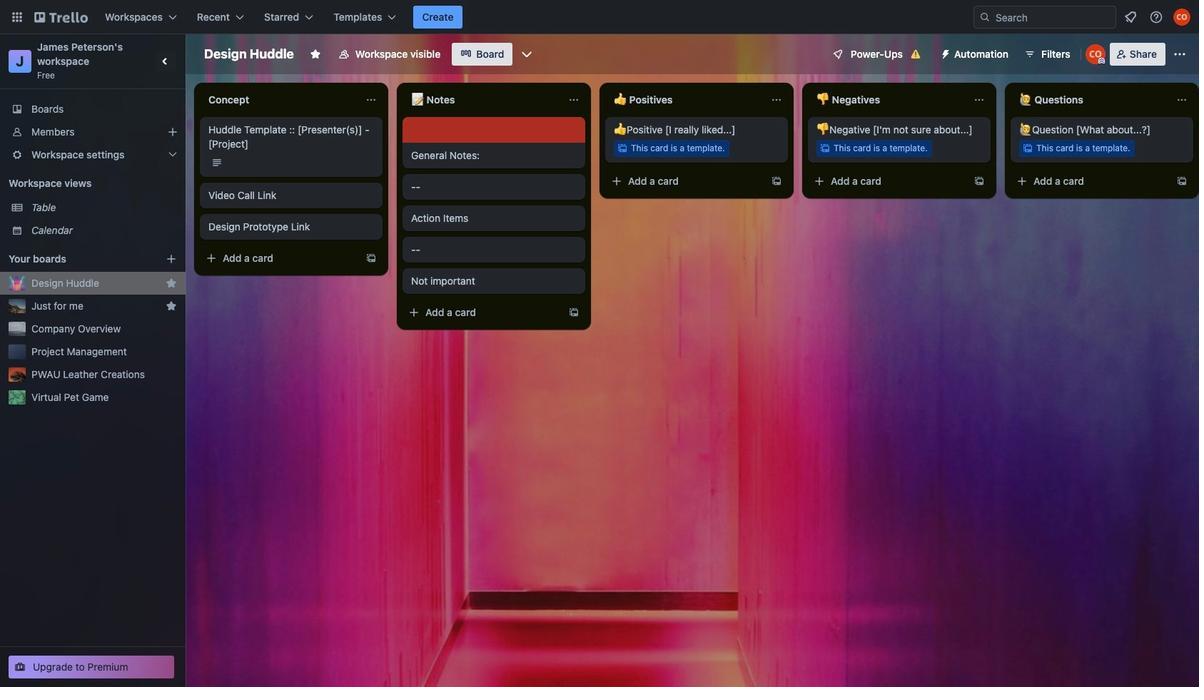 Task type: vqa. For each thing, say whether or not it's contained in the screenshot.
Primary element
yes



Task type: describe. For each thing, give the bounding box(es) containing it.
star or unstar board image
[[310, 49, 321, 60]]

back to home image
[[34, 6, 88, 29]]

Board name text field
[[197, 43, 301, 66]]

1 vertical spatial christina overa (christinaovera) image
[[1085, 44, 1105, 64]]

open information menu image
[[1149, 10, 1163, 24]]

sm image
[[934, 43, 954, 63]]

your boards with 6 items element
[[9, 251, 144, 268]]

add board image
[[166, 253, 177, 265]]

Search field
[[991, 7, 1116, 27]]

1 starred icon image from the top
[[166, 278, 177, 289]]



Task type: locate. For each thing, give the bounding box(es) containing it.
christina overa (christinaovera) image down search field
[[1085, 44, 1105, 64]]

this member is an admin of this board. image
[[1098, 58, 1105, 64]]

1 vertical spatial starred icon image
[[166, 300, 177, 312]]

show menu image
[[1173, 47, 1187, 61]]

christina overa (christinaovera) image
[[1173, 9, 1190, 26], [1085, 44, 1105, 64]]

2 starred icon image from the top
[[166, 300, 177, 312]]

christina overa (christinaovera) image right open information menu image
[[1173, 9, 1190, 26]]

None text field
[[808, 88, 968, 111], [1011, 88, 1170, 111], [808, 88, 968, 111], [1011, 88, 1170, 111]]

search image
[[979, 11, 991, 23]]

create from template… image
[[973, 176, 985, 187], [1176, 176, 1188, 187], [365, 253, 377, 264], [568, 307, 580, 318]]

0 vertical spatial starred icon image
[[166, 278, 177, 289]]

1 horizontal spatial christina overa (christinaovera) image
[[1173, 9, 1190, 26]]

primary element
[[0, 0, 1199, 34]]

0 horizontal spatial christina overa (christinaovera) image
[[1085, 44, 1105, 64]]

0 notifications image
[[1122, 9, 1139, 26]]

starred icon image
[[166, 278, 177, 289], [166, 300, 177, 312]]

customize views image
[[520, 47, 534, 61]]

workspace navigation collapse icon image
[[156, 51, 176, 71]]

None text field
[[200, 88, 360, 111], [403, 88, 562, 111], [605, 88, 765, 111], [200, 88, 360, 111], [403, 88, 562, 111], [605, 88, 765, 111]]

0 vertical spatial christina overa (christinaovera) image
[[1173, 9, 1190, 26]]

christina overa (christinaovera) image inside primary element
[[1173, 9, 1190, 26]]

create from template… image
[[771, 176, 782, 187]]



